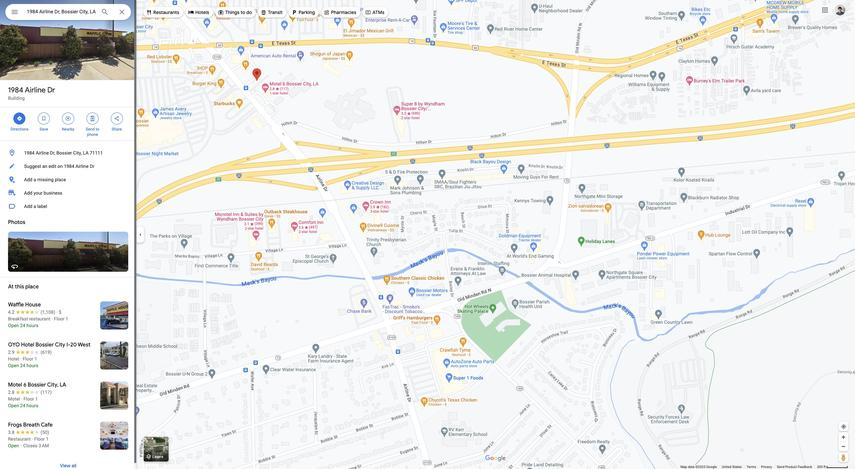 Task type: locate. For each thing, give the bounding box(es) containing it.
view
[[60, 463, 71, 469]]

0 vertical spatial city,
[[73, 150, 82, 156]]

2 motel from the top
[[8, 397, 20, 402]]

motel
[[8, 382, 22, 389], [8, 397, 20, 402]]

1 inside the hotel · floor 1 open 24 hours
[[34, 357, 37, 362]]

motel inside the motel · floor 1 open 24 hours
[[8, 397, 20, 402]]

1984 right on
[[64, 164, 74, 169]]

to
[[241, 9, 245, 15], [96, 127, 99, 132]]

zoom out image
[[841, 444, 846, 449]]

1 inside restaurant · floor 1 open ⋅ closes 3 am
[[46, 437, 49, 442]]

collapse side panel image
[[137, 231, 144, 238]]

floor down "· $"
[[54, 316, 65, 322]]

open for frogs breath cafe
[[8, 443, 19, 449]]

6
[[23, 382, 26, 389]]

business
[[44, 190, 62, 196]]

floor inside restaurant · floor 1 open ⋅ closes 3 am
[[34, 437, 45, 442]]

2 horizontal spatial 1984
[[64, 164, 74, 169]]

hotel inside the hotel · floor 1 open 24 hours
[[8, 357, 19, 362]]

hotel
[[21, 342, 34, 349], [8, 357, 19, 362]]

floor inside the hotel · floor 1 open 24 hours
[[23, 357, 33, 362]]

0 vertical spatial motel
[[8, 382, 22, 389]]

floor inside breakfast restaurant · floor 1 open 24 hours
[[54, 316, 65, 322]]

2.8 stars 117 reviews image
[[8, 389, 52, 396]]

1 horizontal spatial place
[[55, 177, 66, 182]]

1984 airline dr main content
[[0, 0, 136, 469]]

1 inside the motel · floor 1 open 24 hours
[[35, 397, 38, 402]]

0 vertical spatial la
[[83, 150, 89, 156]]

 things to do
[[218, 9, 252, 16]]


[[146, 9, 152, 16]]

0 vertical spatial add
[[24, 177, 32, 182]]


[[17, 115, 23, 122]]

2 24 from the top
[[20, 363, 25, 369]]

1 horizontal spatial send
[[777, 465, 785, 469]]

airline inside button
[[36, 150, 49, 156]]

open left ⋅ on the left of page
[[8, 443, 19, 449]]

cafe
[[41, 422, 53, 429]]

footer inside google maps element
[[681, 465, 817, 469]]

(619)
[[41, 350, 52, 355]]

· down 2.8 stars 117 reviews image at left
[[21, 397, 22, 402]]

place down on
[[55, 177, 66, 182]]

suggest
[[24, 164, 41, 169]]

hours inside the hotel · floor 1 open 24 hours
[[26, 363, 38, 369]]

1984 inside button
[[64, 164, 74, 169]]

1984 up suggest
[[24, 150, 35, 156]]

3 open from the top
[[8, 403, 19, 409]]

24 inside the motel · floor 1 open 24 hours
[[20, 403, 25, 409]]

0 vertical spatial bossier
[[56, 150, 72, 156]]

0 horizontal spatial city,
[[47, 382, 58, 389]]

1 vertical spatial place
[[25, 284, 39, 290]]

send
[[86, 127, 95, 132], [777, 465, 785, 469]]

4 open from the top
[[8, 443, 19, 449]]

airline
[[25, 86, 46, 95], [36, 150, 49, 156], [76, 164, 89, 169]]

view all
[[60, 463, 76, 469]]

airline inside 1984 airline dr building
[[25, 86, 46, 95]]

floor down 2.8 stars 117 reviews image at left
[[23, 397, 34, 402]]

1 vertical spatial hotel
[[8, 357, 19, 362]]

at
[[8, 284, 14, 290]]

1 vertical spatial hours
[[26, 363, 38, 369]]

71111
[[90, 150, 103, 156]]

2 vertical spatial add
[[24, 204, 32, 209]]

floor down 2.9 stars 619 reviews image on the left bottom of the page
[[23, 357, 33, 362]]

0 vertical spatial a
[[34, 177, 36, 182]]

1 hours from the top
[[26, 323, 38, 328]]

0 horizontal spatial send
[[86, 127, 95, 132]]

motel up 2.8 on the bottom
[[8, 382, 22, 389]]

a left missing
[[34, 177, 36, 182]]

· inside the motel · floor 1 open 24 hours
[[21, 397, 22, 402]]

3 hours from the top
[[26, 403, 38, 409]]

add for add a label
[[24, 204, 32, 209]]

1 horizontal spatial city,
[[73, 150, 82, 156]]

2 vertical spatial hours
[[26, 403, 38, 409]]

2.9
[[8, 350, 15, 355]]

hours inside the motel · floor 1 open 24 hours
[[26, 403, 38, 409]]

· up closes in the left bottom of the page
[[32, 437, 33, 442]]

0 horizontal spatial place
[[25, 284, 39, 290]]

1 up i-
[[66, 316, 68, 322]]

0 vertical spatial send
[[86, 127, 95, 132]]

1 horizontal spatial 1984
[[24, 150, 35, 156]]

phone
[[87, 132, 98, 137]]

hours for hotel
[[26, 363, 38, 369]]

an
[[42, 164, 47, 169]]

open inside the motel · floor 1 open 24 hours
[[8, 403, 19, 409]]

2.8
[[8, 390, 15, 395]]

open down 2.9
[[8, 363, 19, 369]]

1 vertical spatial 24
[[20, 363, 25, 369]]

airline down '1984 airline dr, bossier city, la 71111' button
[[76, 164, 89, 169]]

open inside the hotel · floor 1 open 24 hours
[[8, 363, 19, 369]]

city, up suggest an edit on 1984 airline dr button
[[73, 150, 82, 156]]

2 vertical spatial 24
[[20, 403, 25, 409]]

bossier
[[56, 150, 72, 156], [36, 342, 54, 349], [28, 382, 46, 389]]

open inside restaurant · floor 1 open ⋅ closes 3 am
[[8, 443, 19, 449]]

add a missing place
[[24, 177, 66, 182]]

1 vertical spatial bossier
[[36, 342, 54, 349]]

1 add from the top
[[24, 177, 32, 182]]

1 vertical spatial to
[[96, 127, 99, 132]]

4.2 stars 1,108 reviews image
[[8, 309, 55, 316]]

1 vertical spatial send
[[777, 465, 785, 469]]

1 down (50)
[[46, 437, 49, 442]]

west
[[78, 342, 90, 349]]

1984 up "building"
[[8, 86, 23, 95]]

2.9 stars 619 reviews image
[[8, 349, 52, 356]]

2 vertical spatial airline
[[76, 164, 89, 169]]

share
[[112, 127, 122, 132]]

hours down 2.8 stars 117 reviews image at left
[[26, 403, 38, 409]]

1 vertical spatial dr
[[90, 164, 94, 169]]

a left label
[[34, 204, 36, 209]]

0 vertical spatial airline
[[25, 86, 46, 95]]

motel down 2.8 on the bottom
[[8, 397, 20, 402]]

to inside send to phone
[[96, 127, 99, 132]]

1 down 2.8 stars 117 reviews image at left
[[35, 397, 38, 402]]

photos
[[8, 219, 25, 226]]

send inside send product feedback "button"
[[777, 465, 785, 469]]

1984 Airline Dr, Bossier City, LA 71112 field
[[5, 4, 131, 20]]

4.2
[[8, 310, 15, 315]]

airline for dr
[[25, 86, 46, 95]]

24 inside the hotel · floor 1 open 24 hours
[[20, 363, 25, 369]]


[[188, 9, 194, 16]]

send inside send to phone
[[86, 127, 95, 132]]

2 vertical spatial bossier
[[28, 382, 46, 389]]

bossier inside button
[[56, 150, 72, 156]]

1
[[66, 316, 68, 322], [34, 357, 37, 362], [35, 397, 38, 402], [46, 437, 49, 442]]

1 vertical spatial add
[[24, 190, 32, 196]]

bossier up 2.8 stars 117 reviews image at left
[[28, 382, 46, 389]]

price: inexpensive image
[[59, 310, 61, 315]]

1984 airline dr, bossier city, la 71111
[[24, 150, 103, 156]]

1 24 from the top
[[20, 323, 25, 328]]

200
[[817, 465, 823, 469]]

3 24 from the top
[[20, 403, 25, 409]]

0 horizontal spatial hotel
[[8, 357, 19, 362]]

⋅
[[20, 443, 22, 449]]

map
[[681, 465, 687, 469]]

open down 2.8 on the bottom
[[8, 403, 19, 409]]

2 hours from the top
[[26, 363, 38, 369]]

2 open from the top
[[8, 363, 19, 369]]

3 add from the top
[[24, 204, 32, 209]]


[[114, 115, 120, 122]]

24 for hotel
[[20, 363, 25, 369]]

· inside the hotel · floor 1 open 24 hours
[[20, 357, 22, 362]]

0 horizontal spatial to
[[96, 127, 99, 132]]

1 vertical spatial a
[[34, 204, 36, 209]]

1 motel from the top
[[8, 382, 22, 389]]

add for add a missing place
[[24, 177, 32, 182]]

· inside restaurant · floor 1 open ⋅ closes 3 am
[[32, 437, 33, 442]]

airline up 
[[25, 86, 46, 95]]

waffle house
[[8, 302, 41, 308]]

20
[[70, 342, 77, 349]]

floor up '3 am'
[[34, 437, 45, 442]]

· down (1,108) at left
[[52, 316, 53, 322]]

1 open from the top
[[8, 323, 19, 328]]

open for oyo hotel bossier city i-20 west
[[8, 363, 19, 369]]

restaurant · floor 1 open ⋅ closes 3 am
[[8, 437, 49, 449]]

1984 for dr,
[[24, 150, 35, 156]]

(117)
[[41, 390, 52, 395]]

 atms
[[365, 9, 385, 16]]

· down 2.9 stars 619 reviews image on the left bottom of the page
[[20, 357, 22, 362]]

0 horizontal spatial 1984
[[8, 86, 23, 95]]

1 vertical spatial la
[[60, 382, 66, 389]]

 restaurants
[[146, 9, 179, 16]]

add left label
[[24, 204, 32, 209]]

1984 inside button
[[24, 150, 35, 156]]

1 a from the top
[[34, 177, 36, 182]]

0 vertical spatial hotel
[[21, 342, 34, 349]]

city,
[[73, 150, 82, 156], [47, 382, 58, 389]]

show your location image
[[841, 424, 847, 430]]

floor for breath
[[34, 437, 45, 442]]

1 vertical spatial 1984
[[24, 150, 35, 156]]

1 inside breakfast restaurant · floor 1 open 24 hours
[[66, 316, 68, 322]]

2 add from the top
[[24, 190, 32, 196]]

hours down restaurant
[[26, 323, 38, 328]]

0 horizontal spatial dr
[[47, 86, 55, 95]]

 transit
[[261, 9, 283, 16]]

24
[[20, 323, 25, 328], [20, 363, 25, 369], [20, 403, 25, 409]]

restaurants
[[153, 9, 179, 15]]

1 horizontal spatial dr
[[90, 164, 94, 169]]

1 horizontal spatial to
[[241, 9, 245, 15]]


[[89, 115, 95, 122]]

hotel up 2.9 stars 619 reviews image on the left bottom of the page
[[21, 342, 34, 349]]

hours down 2.9 stars 619 reviews image on the left bottom of the page
[[26, 363, 38, 369]]

a
[[34, 177, 36, 182], [34, 204, 36, 209]]

bossier up '(619)'
[[36, 342, 54, 349]]

add a label
[[24, 204, 47, 209]]

dr inside 1984 airline dr building
[[47, 86, 55, 95]]

to up phone
[[96, 127, 99, 132]]

2 vertical spatial 1984
[[64, 164, 74, 169]]

add for add your business
[[24, 190, 32, 196]]

city, up (117)
[[47, 382, 58, 389]]

nearby
[[62, 127, 74, 132]]

frogs
[[8, 422, 22, 429]]

0 vertical spatial dr
[[47, 86, 55, 95]]

24 down 2.9 stars 619 reviews image on the left bottom of the page
[[20, 363, 25, 369]]

add left your
[[24, 190, 32, 196]]

breakfast restaurant · floor 1 open 24 hours
[[8, 316, 68, 328]]

1 down 2.9 stars 619 reviews image on the left bottom of the page
[[34, 357, 37, 362]]

0 vertical spatial to
[[241, 9, 245, 15]]

24 down 2.8 stars 117 reviews image at left
[[20, 403, 25, 409]]

place right this
[[25, 284, 39, 290]]


[[41, 115, 47, 122]]

open
[[8, 323, 19, 328], [8, 363, 19, 369], [8, 403, 19, 409], [8, 443, 19, 449]]

bossier for city,
[[28, 382, 46, 389]]

airline left dr,
[[36, 150, 49, 156]]

1984 for dr
[[8, 86, 23, 95]]

footer containing map data ©2023 google
[[681, 465, 817, 469]]

to left do
[[241, 9, 245, 15]]

1 for hotel
[[34, 357, 37, 362]]

1 horizontal spatial la
[[83, 150, 89, 156]]

add down suggest
[[24, 177, 32, 182]]

send product feedback button
[[777, 465, 812, 469]]

bossier right dr,
[[56, 150, 72, 156]]

· left price: inexpensive icon
[[56, 310, 58, 315]]

open down breakfast
[[8, 323, 19, 328]]

place inside button
[[55, 177, 66, 182]]

floor inside the motel · floor 1 open 24 hours
[[23, 397, 34, 402]]

hours for 6
[[26, 403, 38, 409]]


[[261, 9, 267, 16]]

(50)
[[41, 430, 49, 435]]

1984 inside 1984 airline dr building
[[8, 86, 23, 95]]

closes
[[23, 443, 37, 449]]

(1,108)
[[41, 310, 55, 315]]

None field
[[27, 8, 96, 16]]

building
[[8, 96, 25, 101]]

footer
[[681, 465, 817, 469]]

1 vertical spatial motel
[[8, 397, 20, 402]]

send left product
[[777, 465, 785, 469]]

hotel down 2.9
[[8, 357, 19, 362]]

1 vertical spatial airline
[[36, 150, 49, 156]]

0 vertical spatial hours
[[26, 323, 38, 328]]

0 vertical spatial place
[[55, 177, 66, 182]]

24 down breakfast
[[20, 323, 25, 328]]

terms button
[[747, 465, 756, 469]]

send up phone
[[86, 127, 95, 132]]

2 a from the top
[[34, 204, 36, 209]]

parking
[[299, 9, 315, 15]]

0 horizontal spatial la
[[60, 382, 66, 389]]

0 vertical spatial 1984
[[8, 86, 23, 95]]

floor
[[54, 316, 65, 322], [23, 357, 33, 362], [23, 397, 34, 402], [34, 437, 45, 442]]

0 vertical spatial 24
[[20, 323, 25, 328]]

add
[[24, 177, 32, 182], [24, 190, 32, 196], [24, 204, 32, 209]]

24 for 6
[[20, 403, 25, 409]]



Task type: describe. For each thing, give the bounding box(es) containing it.
 hotels
[[188, 9, 209, 16]]

a for label
[[34, 204, 36, 209]]

send for send to phone
[[86, 127, 95, 132]]

200 ft
[[817, 465, 826, 469]]

map data ©2023 google
[[681, 465, 717, 469]]


[[324, 9, 330, 16]]

dr inside button
[[90, 164, 94, 169]]

product
[[786, 465, 797, 469]]

suggest an edit on 1984 airline dr button
[[0, 160, 136, 173]]

to inside  things to do
[[241, 9, 245, 15]]

open inside breakfast restaurant · floor 1 open 24 hours
[[8, 323, 19, 328]]

· $
[[56, 310, 61, 315]]

directions
[[11, 127, 29, 132]]

1984 airline dr building
[[8, 86, 55, 101]]

 search field
[[5, 4, 131, 21]]

motel · floor 1 open 24 hours
[[8, 397, 38, 409]]

missing
[[37, 177, 54, 182]]

la inside button
[[83, 150, 89, 156]]

dr,
[[50, 150, 55, 156]]

show street view coverage image
[[839, 453, 849, 463]]

motel 6 bossier city, la
[[8, 382, 66, 389]]


[[365, 9, 371, 16]]

transit
[[268, 9, 283, 15]]

on
[[57, 164, 63, 169]]

waffle
[[8, 302, 24, 308]]

zoom in image
[[841, 435, 846, 440]]

add a label button
[[0, 200, 136, 213]]

· for breath
[[32, 437, 33, 442]]


[[65, 115, 71, 122]]

data
[[688, 465, 695, 469]]


[[218, 9, 224, 16]]

united
[[722, 465, 732, 469]]

©2023
[[696, 465, 706, 469]]

your
[[34, 190, 43, 196]]

· for 6
[[21, 397, 22, 402]]

none field inside 1984 airline dr, bossier city, la 71112 'field'
[[27, 8, 96, 16]]

layers
[[153, 455, 163, 460]]

· inside breakfast restaurant · floor 1 open 24 hours
[[52, 316, 53, 322]]

house
[[25, 302, 41, 308]]

ft
[[824, 465, 826, 469]]

· for hotel
[[20, 357, 22, 362]]

suggest an edit on 1984 airline dr
[[24, 164, 94, 169]]

send for send product feedback
[[777, 465, 785, 469]]

send product feedback
[[777, 465, 812, 469]]

privacy
[[761, 465, 772, 469]]

google account: nolan park  
(nolan.park@adept.ai) image
[[835, 5, 846, 15]]

1 horizontal spatial hotel
[[21, 342, 34, 349]]

3 am
[[39, 443, 49, 449]]

breakfast
[[8, 316, 28, 322]]

terms
[[747, 465, 756, 469]]

floor for hotel
[[23, 357, 33, 362]]

add your business link
[[0, 186, 136, 200]]

 pharmacies
[[324, 9, 356, 16]]

a for missing
[[34, 177, 36, 182]]

google maps element
[[0, 0, 855, 469]]

hours inside breakfast restaurant · floor 1 open 24 hours
[[26, 323, 38, 328]]

at this place
[[8, 284, 39, 290]]

feedback
[[798, 465, 812, 469]]

states
[[733, 465, 742, 469]]

label
[[37, 204, 47, 209]]

1 for breath
[[46, 437, 49, 442]]

restaurant
[[29, 316, 50, 322]]

view all button
[[53, 458, 83, 469]]

do
[[246, 9, 252, 15]]

frogs breath cafe
[[8, 422, 53, 429]]

1 for 6
[[35, 397, 38, 402]]

hotels
[[195, 9, 209, 15]]

i-
[[66, 342, 70, 349]]

bossier for city
[[36, 342, 54, 349]]

oyo hotel bossier city i-20 west
[[8, 342, 90, 349]]

add a missing place button
[[0, 173, 136, 186]]

motel for motel · floor 1 open 24 hours
[[8, 397, 20, 402]]

restaurant
[[8, 437, 31, 442]]

city
[[55, 342, 65, 349]]

hotel · floor 1 open 24 hours
[[8, 357, 38, 369]]

200 ft button
[[817, 465, 848, 469]]

city, inside button
[[73, 150, 82, 156]]

oyo
[[8, 342, 20, 349]]

24 inside breakfast restaurant · floor 1 open 24 hours
[[20, 323, 25, 328]]

3.8 stars 50 reviews image
[[8, 429, 49, 436]]

send to phone
[[86, 127, 99, 137]]

open for motel 6 bossier city, la
[[8, 403, 19, 409]]

united states button
[[722, 465, 742, 469]]

airline inside button
[[76, 164, 89, 169]]


[[291, 9, 297, 16]]

motel for motel 6 bossier city, la
[[8, 382, 22, 389]]

all
[[72, 463, 76, 469]]


[[11, 7, 19, 17]]

united states
[[722, 465, 742, 469]]

breath
[[23, 422, 40, 429]]

actions for 1984 airline dr region
[[0, 107, 136, 141]]

 button
[[5, 4, 24, 21]]

$
[[59, 310, 61, 315]]

google
[[707, 465, 717, 469]]

1984 airline dr, bossier city, la 71111 button
[[0, 146, 136, 160]]

floor for 6
[[23, 397, 34, 402]]

3.8
[[8, 430, 15, 435]]

things
[[225, 9, 240, 15]]

airline for dr,
[[36, 150, 49, 156]]

1 vertical spatial city,
[[47, 382, 58, 389]]

privacy button
[[761, 465, 772, 469]]

pharmacies
[[331, 9, 356, 15]]

this
[[15, 284, 24, 290]]



Task type: vqa. For each thing, say whether or not it's contained in the screenshot.


